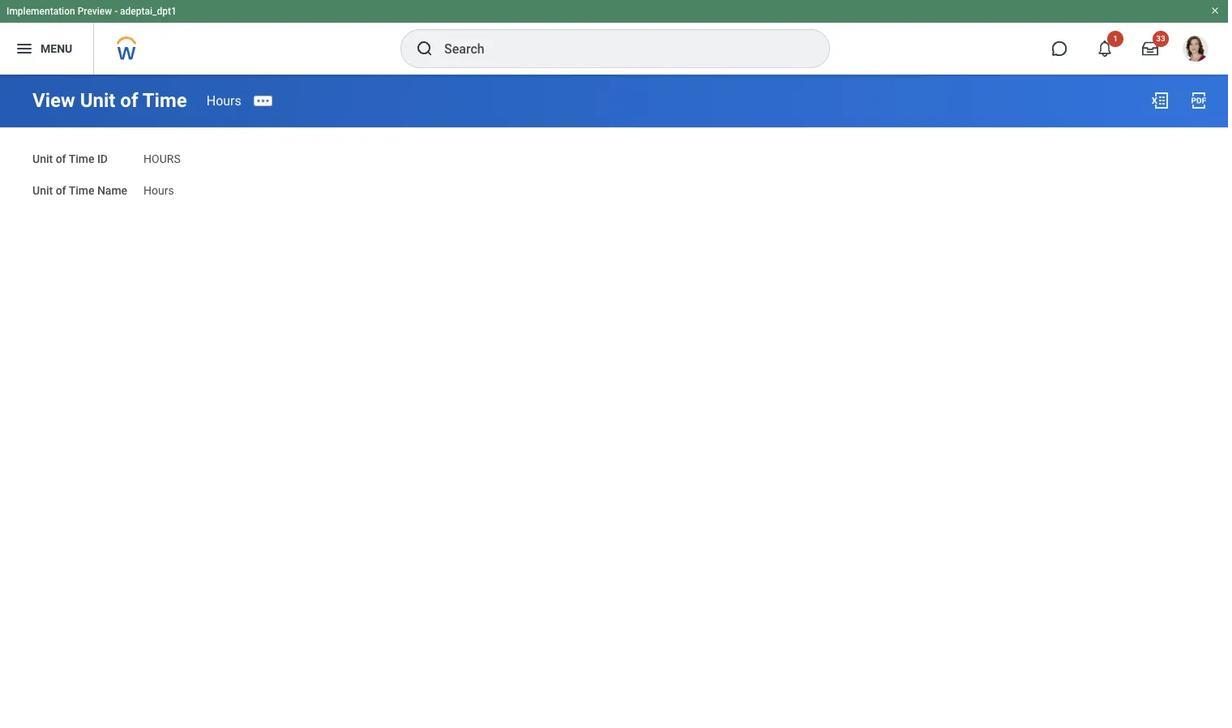 Task type: vqa. For each thing, say whether or not it's contained in the screenshot.
'justify' image
yes



Task type: describe. For each thing, give the bounding box(es) containing it.
of for unit of time id
[[56, 152, 66, 165]]

view unit of time
[[32, 89, 187, 112]]

justify image
[[15, 39, 34, 58]]

implementation preview -   adeptai_dpt1
[[6, 6, 177, 17]]

id
[[97, 152, 108, 165]]

unit of time name element
[[144, 174, 174, 198]]

view unit of time main content
[[0, 75, 1228, 214]]

of for unit of time name
[[56, 184, 66, 197]]

unit for unit of time id
[[32, 152, 53, 165]]

inbox large image
[[1142, 41, 1159, 57]]

1 button
[[1087, 31, 1124, 66]]

close environment banner image
[[1210, 6, 1220, 15]]

time for name
[[69, 184, 94, 197]]

menu
[[41, 42, 72, 55]]

33
[[1156, 34, 1166, 43]]

0 vertical spatial time
[[142, 89, 187, 112]]

export to excel image
[[1150, 91, 1170, 110]]

0 vertical spatial unit
[[80, 89, 115, 112]]

hours for unit of time name 'element'
[[144, 184, 174, 197]]

preview
[[78, 6, 112, 17]]

view printable version (pdf) image
[[1189, 91, 1209, 110]]



Task type: locate. For each thing, give the bounding box(es) containing it.
time
[[142, 89, 187, 112], [69, 152, 94, 165], [69, 184, 94, 197]]

unit for unit of time name
[[32, 184, 53, 197]]

hours for hours link
[[207, 93, 241, 108]]

unit down unit of time id
[[32, 184, 53, 197]]

1 vertical spatial of
[[56, 152, 66, 165]]

Search Workday  search field
[[444, 31, 796, 66]]

of right view
[[120, 89, 138, 112]]

1
[[1113, 34, 1118, 43]]

of down unit of time id
[[56, 184, 66, 197]]

2 vertical spatial time
[[69, 184, 94, 197]]

time up unit of time id element
[[142, 89, 187, 112]]

1 vertical spatial hours
[[144, 184, 174, 197]]

view
[[32, 89, 75, 112]]

1 vertical spatial time
[[69, 152, 94, 165]]

implementation
[[6, 6, 75, 17]]

time left name
[[69, 184, 94, 197]]

notifications large image
[[1097, 41, 1113, 57]]

time left id
[[69, 152, 94, 165]]

hours
[[207, 93, 241, 108], [144, 184, 174, 197]]

0 vertical spatial of
[[120, 89, 138, 112]]

name
[[97, 184, 127, 197]]

-
[[114, 6, 118, 17]]

33 button
[[1133, 31, 1169, 66]]

0 horizontal spatial hours
[[144, 184, 174, 197]]

unit of time id
[[32, 152, 108, 165]]

unit up the unit of time name
[[32, 152, 53, 165]]

profile logan mcneil image
[[1183, 36, 1209, 65]]

of
[[120, 89, 138, 112], [56, 152, 66, 165], [56, 184, 66, 197]]

unit right view
[[80, 89, 115, 112]]

search image
[[415, 39, 435, 58]]

0 vertical spatial hours
[[207, 93, 241, 108]]

2 vertical spatial unit
[[32, 184, 53, 197]]

time for id
[[69, 152, 94, 165]]

menu banner
[[0, 0, 1228, 75]]

unit
[[80, 89, 115, 112], [32, 152, 53, 165], [32, 184, 53, 197]]

of up the unit of time name
[[56, 152, 66, 165]]

unit of time id element
[[144, 143, 181, 167]]

hours
[[144, 152, 181, 165]]

2 vertical spatial of
[[56, 184, 66, 197]]

1 vertical spatial unit
[[32, 152, 53, 165]]

unit of time name
[[32, 184, 127, 197]]

adeptai_dpt1
[[120, 6, 177, 17]]

hours link
[[207, 93, 241, 108]]

menu button
[[0, 23, 93, 75]]

1 horizontal spatial hours
[[207, 93, 241, 108]]



